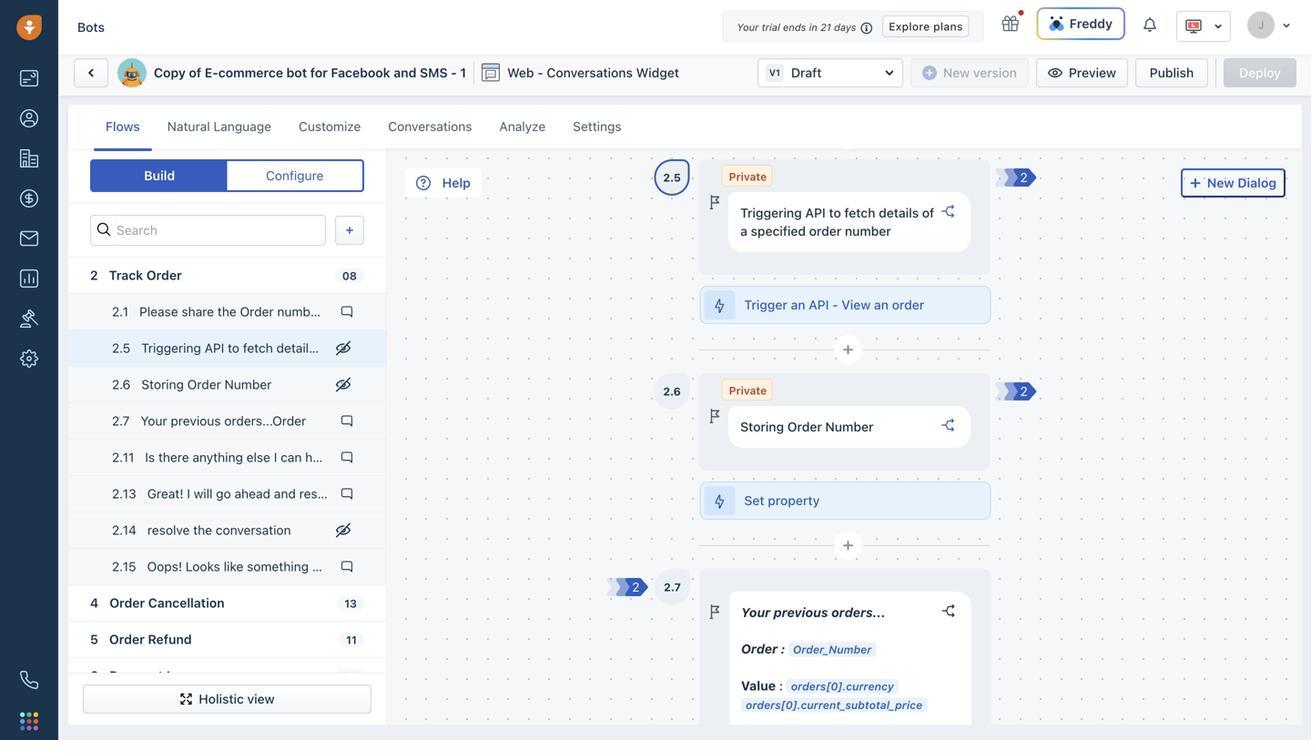 Task type: vqa. For each thing, say whether or not it's contained in the screenshot.
Explore
yes



Task type: describe. For each thing, give the bounding box(es) containing it.
ic_arrow_down image
[[1282, 20, 1291, 31]]

ends
[[783, 21, 806, 33]]

freshworks switcher image
[[20, 712, 38, 731]]

explore plans button
[[883, 15, 969, 37]]

explore
[[889, 20, 930, 33]]

trial
[[762, 21, 780, 33]]

21
[[820, 21, 831, 33]]

ic_info_icon image
[[861, 20, 873, 36]]

your
[[737, 21, 759, 33]]

bell regular image
[[1144, 16, 1158, 33]]

in
[[809, 21, 818, 33]]

bots
[[77, 20, 105, 35]]



Task type: locate. For each thing, give the bounding box(es) containing it.
missing translation "unavailable" for locale "en-us" image
[[1185, 17, 1203, 36]]

days
[[834, 21, 856, 33]]

freddy
[[1070, 16, 1113, 31]]

phone element
[[11, 662, 47, 698]]

ic_arrow_down image
[[1214, 20, 1223, 33]]

explore plans
[[889, 20, 963, 33]]

your trial ends in 21 days
[[737, 21, 856, 33]]

phone image
[[20, 671, 38, 689]]

properties image
[[20, 310, 38, 328]]

plans
[[933, 20, 963, 33]]

freddy button
[[1037, 7, 1125, 40]]



